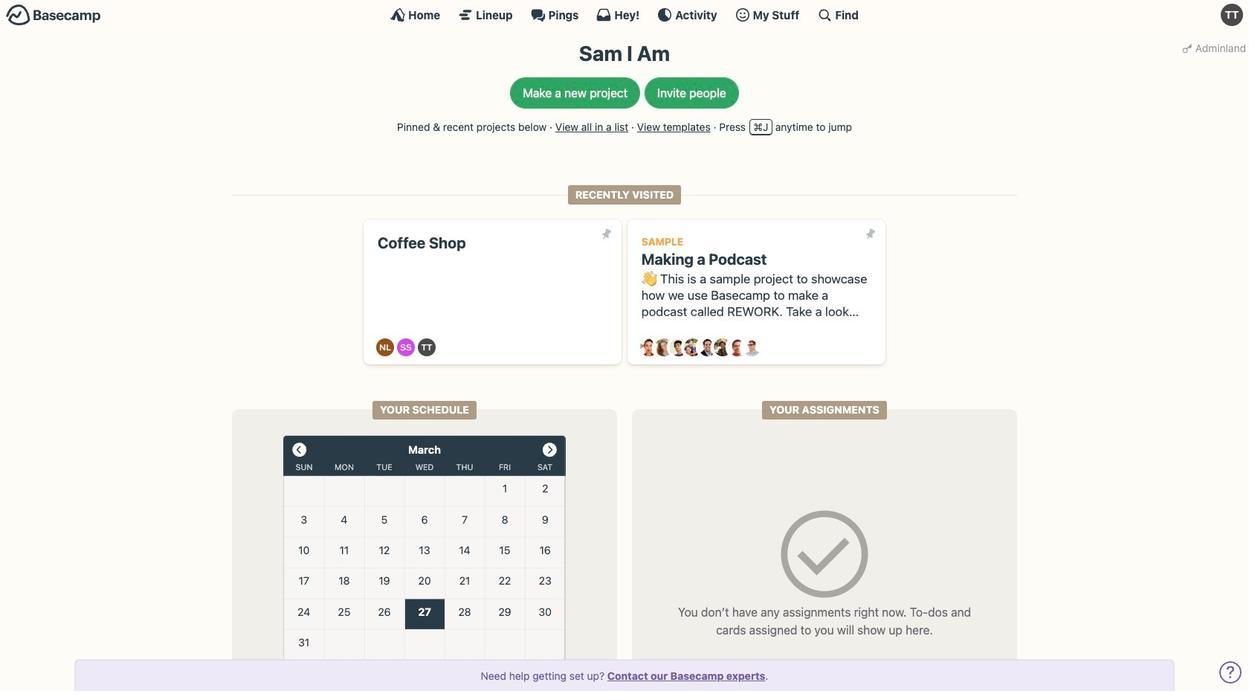 Task type: vqa. For each thing, say whether or not it's contained in the screenshot.
Annie B. boosted the chat with '👍' element
no



Task type: describe. For each thing, give the bounding box(es) containing it.
steve marsh image
[[729, 339, 746, 357]]

jared davis image
[[670, 339, 688, 357]]

victor cooper image
[[743, 339, 761, 357]]

sarah silvers image
[[397, 339, 415, 357]]

jennifer young image
[[685, 339, 702, 357]]

switch accounts image
[[6, 4, 101, 27]]

terry turtle image
[[1221, 4, 1244, 26]]



Task type: locate. For each thing, give the bounding box(es) containing it.
nicole katz image
[[714, 339, 732, 357]]

keyboard shortcut: ⌘ + / image
[[818, 7, 833, 22]]

josh fiske image
[[699, 339, 717, 357]]

terry turtle image
[[418, 339, 436, 357]]

natalie lubich image
[[377, 339, 394, 357]]

annie bryan image
[[640, 339, 658, 357]]

main element
[[0, 0, 1250, 29]]

cheryl walters image
[[655, 339, 673, 357]]



